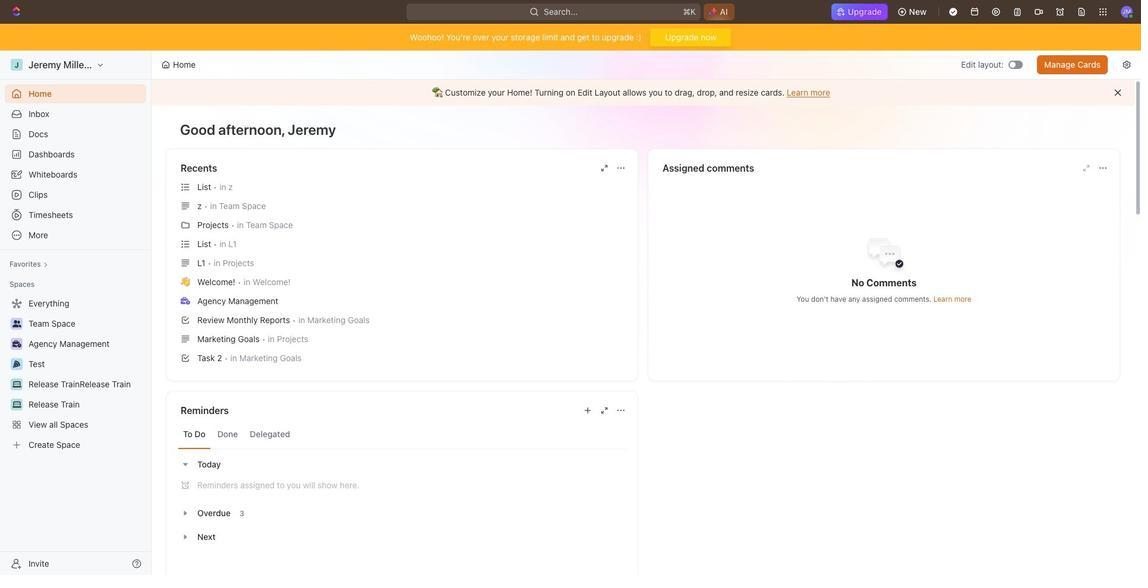 Task type: describe. For each thing, give the bounding box(es) containing it.
pizza slice image
[[13, 361, 20, 368]]

2 laptop code image from the top
[[12, 401, 21, 409]]

business time image inside 'tree'
[[12, 341, 21, 348]]

user group image
[[12, 321, 21, 328]]



Task type: locate. For each thing, give the bounding box(es) containing it.
laptop code image
[[12, 381, 21, 388], [12, 401, 21, 409]]

alert
[[152, 80, 1135, 106]]

tab list
[[178, 420, 626, 450]]

sidebar navigation
[[0, 51, 154, 576]]

1 vertical spatial business time image
[[12, 341, 21, 348]]

tree inside "sidebar" navigation
[[5, 294, 146, 455]]

business time image
[[181, 297, 190, 305], [12, 341, 21, 348]]

jeremy miller's workspace, , element
[[11, 59, 23, 71]]

1 horizontal spatial business time image
[[181, 297, 190, 305]]

1 laptop code image from the top
[[12, 381, 21, 388]]

0 vertical spatial business time image
[[181, 297, 190, 305]]

0 vertical spatial laptop code image
[[12, 381, 21, 388]]

0 horizontal spatial business time image
[[12, 341, 21, 348]]

1 vertical spatial laptop code image
[[12, 401, 21, 409]]

tree
[[5, 294, 146, 455]]



Task type: vqa. For each thing, say whether or not it's contained in the screenshot.
Doc template icon
no



